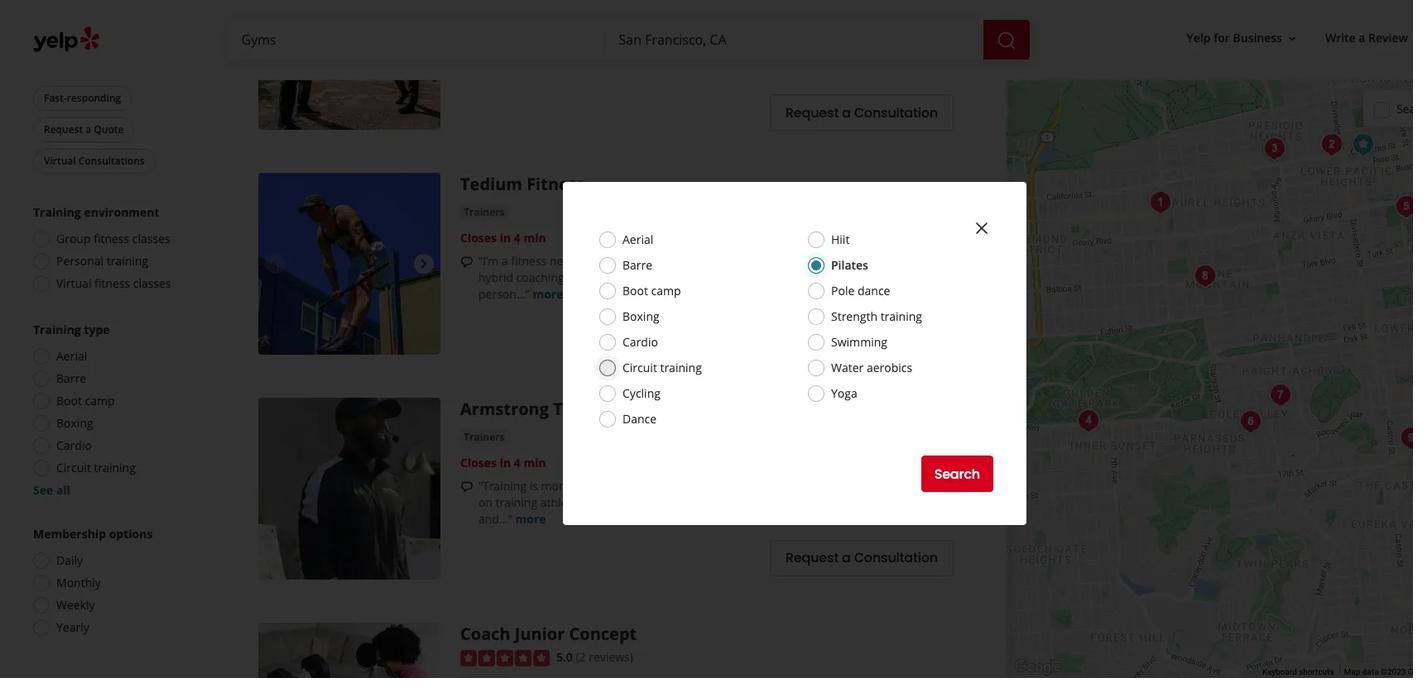 Task type: vqa. For each thing, say whether or not it's contained in the screenshot.
Info Icon
no



Task type: describe. For each thing, give the bounding box(es) containing it.
request down injury
[[786, 549, 839, 568]]

fitness sf - castro image
[[1395, 422, 1413, 455]]

fast-
[[44, 91, 67, 105]]

to inside "providing personal training, group fitness, and functional movement for folks looking to train outdoors or at home."
[[479, 66, 490, 81]]

water
[[831, 360, 864, 376]]

personal training
[[56, 253, 148, 269]]

west
[[515, 1, 542, 17]]

circuit training inside search dialog
[[623, 360, 702, 376]]

agreed
[[740, 270, 778, 285]]

trainers link for tedium
[[460, 204, 508, 221]]

1 trainers from the top
[[464, 1, 505, 15]]

boot inside search dialog
[[623, 283, 648, 299]]

home."
[[602, 66, 640, 81]]

trainers link for armstrong
[[460, 430, 508, 446]]

passion
[[705, 478, 747, 494]]

for inside ""i'm a fitness nerd with over 10 years of experience. i offer 1:1 online, in-person, and hybrid coaching. i will travel to your house or an agreed upon location for in- person…""
[[858, 270, 874, 285]]

closes for armstrong training
[[460, 455, 497, 471]]

user actions element
[[1174, 23, 1413, 56]]

previous image
[[265, 29, 285, 49]]

group fitness classes
[[56, 231, 170, 247]]

fast-responding button
[[33, 86, 132, 111]]

slideshow element for "i'm
[[258, 173, 440, 355]]

in inside '"training is more than a job to me, it's my passion and my purpose. currently focusing on training athletes to better assist them in mobility, flexibility, injury prevention and…"'
[[701, 495, 711, 511]]

write
[[1325, 30, 1356, 46]]

pilates
[[831, 257, 868, 273]]

proto movement image
[[258, 0, 440, 130]]

west berkeley
[[515, 1, 591, 17]]

"i'm a fitness nerd with over 10 years of experience. i offer 1:1 online, in-person, and hybrid coaching. i will travel to your house or an agreed upon location for in- person…"
[[479, 253, 932, 302]]

flexibility,
[[764, 495, 815, 511]]

pole dance
[[831, 283, 890, 299]]

camp inside option group
[[85, 393, 115, 409]]

yearly
[[56, 620, 89, 636]]

an
[[724, 270, 737, 285]]

yelp
[[1187, 30, 1211, 46]]

virtual fitness classes
[[56, 276, 171, 291]]

training,
[[587, 49, 631, 65]]

option group containing training type
[[28, 322, 205, 499]]

aerial inside search dialog
[[623, 232, 653, 248]]

featured group
[[30, 28, 205, 177]]

search
[[934, 465, 980, 484]]

next image
[[414, 254, 434, 274]]

boxing inside search dialog
[[623, 309, 660, 325]]

2 my from the left
[[774, 478, 790, 494]]

koret health and recreation center image
[[1188, 260, 1222, 293]]

business
[[1233, 30, 1282, 46]]

yoga
[[831, 386, 857, 402]]

16 chevron down v2 image
[[1286, 32, 1299, 45]]

fitness for virtual fitness classes
[[94, 276, 130, 291]]

trainers button for tedium
[[460, 204, 508, 221]]

location
[[812, 270, 855, 285]]

them
[[670, 495, 698, 511]]

currently
[[845, 478, 895, 494]]

consultations
[[78, 154, 145, 168]]

training up options
[[94, 460, 136, 476]]

a inside '"training is more than a job to me, it's my passion and my purpose. currently focusing on training athletes to better assist them in mobility, flexibility, injury prevention and…"'
[[601, 478, 607, 494]]

armstrong training image
[[258, 398, 440, 580]]

data
[[1363, 668, 1379, 677]]

"training is more than a job to me, it's my passion and my purpose. currently focusing on training athletes to better assist them in mobility, flexibility, injury prevention and…"
[[479, 478, 943, 527]]

upon
[[781, 270, 809, 285]]

1 vertical spatial boot camp
[[56, 393, 115, 409]]

close image
[[972, 218, 992, 238]]

outdoors
[[521, 66, 571, 81]]

coach
[[460, 623, 511, 646]]

hiit
[[831, 232, 850, 248]]

purpose.
[[793, 478, 842, 494]]

personal
[[537, 49, 584, 65]]

strength
[[831, 309, 878, 325]]

coach junior concept link
[[460, 623, 637, 646]]

4 for tedium
[[514, 230, 521, 246]]

or inside "providing personal training, group fitness, and functional movement for folks looking to train outdoors or at home."
[[574, 66, 585, 81]]

your
[[645, 270, 670, 285]]

"i'm
[[479, 253, 499, 269]]

barre inside search dialog
[[623, 257, 652, 273]]

training up cycling
[[660, 360, 702, 376]]

offer
[[765, 253, 792, 269]]

looking
[[901, 49, 940, 65]]

or inside ""i'm a fitness nerd with over 10 years of experience. i offer 1:1 online, in-person, and hybrid coaching. i will travel to your house or an agreed upon location for in- person…""
[[709, 270, 721, 285]]

dance
[[858, 283, 890, 299]]

option group containing training environment
[[28, 204, 205, 297]]

environment
[[84, 204, 159, 220]]

weekly
[[56, 598, 95, 613]]

1:1
[[795, 253, 811, 269]]

quote
[[94, 123, 124, 137]]

1 horizontal spatial in-
[[877, 270, 891, 285]]

search dialog
[[0, 0, 1413, 679]]

to down 'than'
[[587, 495, 598, 511]]

person…"
[[479, 286, 530, 302]]

the yard image
[[1315, 128, 1348, 161]]

a down injury
[[842, 549, 851, 568]]

virtual consultations
[[44, 154, 145, 168]]

previous image
[[265, 254, 285, 274]]

16 speech v2 image for armstrong
[[460, 481, 474, 494]]

is
[[530, 478, 538, 494]]

training for group fitness classes
[[33, 204, 81, 220]]

years
[[648, 253, 677, 269]]

virtual for virtual consultations
[[44, 154, 76, 168]]

4 for armstrong
[[514, 455, 521, 471]]

daily
[[56, 553, 83, 569]]

over
[[604, 253, 628, 269]]

aerial inside option group
[[56, 349, 87, 364]]

see all button
[[33, 483, 70, 498]]

request a consultation button for "providing personal training, group fitness, and functional movement for folks looking to train outdoors or at home."
[[770, 95, 954, 131]]

request a quote
[[44, 123, 124, 137]]

cardio inside search dialog
[[623, 334, 658, 350]]

of
[[680, 253, 691, 269]]

keyboard shortcuts button
[[1262, 667, 1334, 679]]

review
[[1369, 30, 1408, 46]]

write a review
[[1325, 30, 1408, 46]]

search image
[[996, 30, 1016, 50]]

virtual for virtual fitness classes
[[56, 276, 91, 291]]

on
[[479, 495, 493, 511]]

circuit inside search dialog
[[623, 360, 657, 376]]

water aerobics
[[831, 360, 912, 376]]

trainers button for armstrong
[[460, 430, 508, 446]]

min for tedium
[[524, 230, 546, 246]]

closes in 4 min for armstrong
[[460, 455, 546, 471]]

than
[[573, 478, 598, 494]]

dance
[[623, 411, 657, 427]]

fitness
[[527, 173, 585, 195]]

more link for fitness
[[533, 286, 563, 302]]

and inside ""i'm a fitness nerd with over 10 years of experience. i offer 1:1 online, in-person, and hybrid coaching. i will travel to your house or an agreed upon location for in- person…""
[[911, 253, 932, 269]]

prevention
[[852, 495, 910, 511]]

tedium fitness link
[[460, 173, 585, 195]]

live fit gym - cole valley image
[[1234, 405, 1267, 438]]

membership
[[33, 527, 106, 542]]

the firm sf image
[[1264, 379, 1297, 412]]



Task type: locate. For each thing, give the bounding box(es) containing it.
1 option group from the top
[[28, 204, 205, 297]]

5 star rating image
[[460, 651, 550, 667]]

fitness inside ""i'm a fitness nerd with over 10 years of experience. i offer 1:1 online, in-person, and hybrid coaching. i will travel to your house or an agreed upon location for in- person…""
[[511, 253, 547, 269]]

0 vertical spatial classes
[[132, 231, 170, 247]]

a left "job"
[[601, 478, 607, 494]]

1 vertical spatial boot
[[56, 393, 82, 409]]

(2
[[576, 650, 586, 665]]

a right "i'm
[[502, 253, 508, 269]]

0 vertical spatial circuit
[[623, 360, 657, 376]]

2 min from the top
[[524, 455, 546, 471]]

map data ©2023 g
[[1344, 668, 1413, 677]]

0 horizontal spatial aerial
[[56, 349, 87, 364]]

2 vertical spatial in
[[701, 495, 711, 511]]

training for aerial
[[33, 322, 81, 338]]

1 consultation from the top
[[854, 103, 938, 122]]

sunset gym image
[[1072, 404, 1105, 438]]

"providing
[[479, 49, 534, 65]]

my right it's
[[686, 478, 702, 494]]

google image
[[1011, 657, 1065, 679]]

0 vertical spatial in-
[[853, 253, 867, 269]]

circuit training
[[623, 360, 702, 376], [56, 460, 136, 476]]

classes down environment
[[132, 231, 170, 247]]

for inside 'button'
[[1214, 30, 1230, 46]]

in up "training
[[500, 455, 511, 471]]

boxing up all
[[56, 416, 93, 431]]

strength training
[[831, 309, 922, 325]]

1 vertical spatial barre
[[56, 371, 86, 387]]

16 speech v2 image left "i'm
[[460, 256, 474, 269]]

1 vertical spatial fitness
[[511, 253, 547, 269]]

and right fitness,
[[711, 49, 732, 65]]

1 vertical spatial or
[[709, 270, 721, 285]]

0 vertical spatial trainers link
[[460, 0, 508, 17]]

trainers button left west
[[460, 0, 508, 17]]

1 vertical spatial more link
[[533, 286, 563, 302]]

request a consultation button down prevention at the bottom
[[770, 540, 954, 577]]

1 horizontal spatial or
[[709, 270, 721, 285]]

0 vertical spatial virtual
[[44, 154, 76, 168]]

cardio
[[623, 334, 658, 350], [56, 438, 92, 454]]

more link down group
[[643, 66, 674, 81]]

1 horizontal spatial my
[[774, 478, 790, 494]]

2 trainers button from the top
[[460, 204, 508, 221]]

closes up "training
[[460, 455, 497, 471]]

1 horizontal spatial barre
[[623, 257, 652, 273]]

10
[[631, 253, 645, 269]]

virtual inside button
[[44, 154, 76, 168]]

2 request a consultation button from the top
[[770, 315, 954, 352]]

for right yelp
[[1214, 30, 1230, 46]]

1 horizontal spatial boot
[[623, 283, 648, 299]]

in
[[500, 230, 511, 246], [500, 455, 511, 471], [701, 495, 711, 511]]

for down person,
[[858, 270, 874, 285]]

3 request a consultation from the top
[[786, 549, 938, 568]]

see all
[[33, 483, 70, 498]]

to right "job"
[[630, 478, 641, 494]]

a right write
[[1359, 30, 1366, 46]]

swimming
[[831, 334, 887, 350]]

request inside "button"
[[44, 123, 83, 137]]

2 vertical spatial and
[[750, 478, 771, 494]]

trainers link left west
[[460, 0, 508, 17]]

1 4 from the top
[[514, 230, 521, 246]]

in up the hybrid
[[500, 230, 511, 246]]

1 request a consultation button from the top
[[770, 95, 954, 131]]

and inside '"training is more than a job to me, it's my passion and my purpose. currently focusing on training athletes to better assist them in mobility, flexibility, injury prevention and…"'
[[750, 478, 771, 494]]

2 vertical spatial training
[[553, 398, 622, 420]]

g
[[1408, 668, 1413, 677]]

a down movement
[[842, 103, 851, 122]]

3 16 speech v2 image from the top
[[460, 481, 474, 494]]

0 vertical spatial in
[[500, 230, 511, 246]]

0 vertical spatial closes in 4 min
[[460, 230, 546, 246]]

1 horizontal spatial circuit training
[[623, 360, 702, 376]]

1 trainers link from the top
[[460, 0, 508, 17]]

cardio inside option group
[[56, 438, 92, 454]]

camp down years
[[651, 283, 681, 299]]

to
[[479, 66, 490, 81], [631, 270, 642, 285], [630, 478, 641, 494], [587, 495, 598, 511]]

better
[[601, 495, 634, 511]]

0 vertical spatial boxing
[[623, 309, 660, 325]]

2 consultation from the top
[[854, 324, 938, 343]]

0 vertical spatial cardio
[[623, 334, 658, 350]]

2 option group from the top
[[28, 322, 205, 499]]

classes down personal training
[[133, 276, 171, 291]]

1 vertical spatial in
[[500, 455, 511, 471]]

more link down coaching.
[[533, 286, 563, 302]]

trainers for armstrong training
[[464, 430, 505, 444]]

tedium fitness image
[[258, 173, 440, 355]]

a left the "quote"
[[85, 123, 91, 137]]

min for armstrong
[[524, 455, 546, 471]]

and up mobility,
[[750, 478, 771, 494]]

boxing inside option group
[[56, 416, 93, 431]]

trainers link down tedium
[[460, 204, 508, 221]]

2 trainers link from the top
[[460, 204, 508, 221]]

folks
[[872, 49, 898, 65]]

0 vertical spatial barre
[[623, 257, 652, 273]]

1 horizontal spatial circuit
[[623, 360, 657, 376]]

circuit training up cycling
[[623, 360, 702, 376]]

2 vertical spatial consultation
[[854, 549, 938, 568]]

and right person,
[[911, 253, 932, 269]]

cardio up cycling
[[623, 334, 658, 350]]

2 vertical spatial fitness
[[94, 276, 130, 291]]

options
[[109, 527, 153, 542]]

consultation for "training is more than a job to me, it's my passion and my purpose. currently focusing on training athletes to better assist them in mobility, flexibility, injury prevention and…"
[[854, 549, 938, 568]]

in- right online,
[[853, 253, 867, 269]]

1 vertical spatial request a consultation
[[786, 324, 938, 343]]

sea
[[1397, 101, 1413, 116]]

0 vertical spatial and
[[711, 49, 732, 65]]

2 vertical spatial trainers
[[464, 430, 505, 444]]

boot camp down type
[[56, 393, 115, 409]]

1 vertical spatial and
[[911, 253, 932, 269]]

2 16 speech v2 image from the top
[[460, 256, 474, 269]]

fitness sf - fillmore image
[[1390, 190, 1413, 223]]

membership options
[[33, 527, 153, 542]]

training up the group
[[33, 204, 81, 220]]

closes in 4 min
[[460, 230, 546, 246], [460, 455, 546, 471]]

job
[[610, 478, 627, 494]]

i
[[759, 253, 762, 269], [570, 270, 574, 285]]

16 speech v2 image left "providing
[[460, 51, 474, 65]]

boot camp
[[623, 283, 681, 299], [56, 393, 115, 409]]

request a consultation button up water aerobics
[[770, 315, 954, 352]]

training left type
[[33, 322, 81, 338]]

0 vertical spatial boot
[[623, 283, 648, 299]]

virtual down request a quote "button"
[[44, 154, 76, 168]]

1 horizontal spatial aerial
[[623, 232, 653, 248]]

write a review link
[[1319, 24, 1413, 53]]

2 closes from the top
[[460, 455, 497, 471]]

a inside ""i'm a fitness nerd with over 10 years of experience. i offer 1:1 online, in-person, and hybrid coaching. i will travel to your house or an agreed upon location for in- person…""
[[502, 253, 508, 269]]

trainers button
[[460, 0, 508, 17], [460, 204, 508, 221], [460, 430, 508, 446]]

0 vertical spatial closes
[[460, 230, 497, 246]]

hybrid
[[479, 270, 513, 285]]

0 horizontal spatial barre
[[56, 371, 86, 387]]

2 slideshow element from the top
[[258, 173, 440, 355]]

trainers for tedium fitness
[[464, 205, 505, 219]]

0 vertical spatial aerial
[[623, 232, 653, 248]]

pole
[[831, 283, 855, 299]]

0 horizontal spatial my
[[686, 478, 702, 494]]

option group
[[28, 204, 205, 297], [28, 322, 205, 499], [28, 527, 205, 642]]

0 horizontal spatial boxing
[[56, 416, 93, 431]]

3 option group from the top
[[28, 527, 205, 642]]

more down the is
[[515, 511, 546, 527]]

injury
[[818, 495, 849, 511]]

aerial down 'training type'
[[56, 349, 87, 364]]

request down movement
[[786, 103, 839, 122]]

jewish community center of san francisco - jccsf image
[[1258, 132, 1291, 165], [1258, 132, 1291, 165]]

training environment
[[33, 204, 159, 220]]

1 vertical spatial circuit training
[[56, 460, 136, 476]]

1 horizontal spatial camp
[[651, 283, 681, 299]]

request a consultation for "training is more than a job to me, it's my passion and my purpose. currently focusing on training athletes to better assist them in mobility, flexibility, injury prevention and…"
[[786, 549, 938, 568]]

0 vertical spatial consultation
[[854, 103, 938, 122]]

2 4 from the top
[[514, 455, 521, 471]]

1 vertical spatial aerial
[[56, 349, 87, 364]]

boxing down the your
[[623, 309, 660, 325]]

min up coaching.
[[524, 230, 546, 246]]

0 vertical spatial training
[[33, 204, 81, 220]]

1 vertical spatial cardio
[[56, 438, 92, 454]]

2 vertical spatial trainers button
[[460, 430, 508, 446]]

2 vertical spatial request a consultation
[[786, 549, 938, 568]]

more link
[[643, 66, 674, 81], [533, 286, 563, 302], [515, 511, 546, 527]]

3 request a consultation button from the top
[[770, 540, 954, 577]]

keyboard shortcuts
[[1262, 668, 1334, 677]]

group
[[56, 231, 91, 247]]

min up the is
[[524, 455, 546, 471]]

classes for group fitness classes
[[132, 231, 170, 247]]

min
[[524, 230, 546, 246], [524, 455, 546, 471]]

experience.
[[694, 253, 756, 269]]

classes
[[132, 231, 170, 247], [133, 276, 171, 291]]

16 speech v2 image
[[460, 51, 474, 65], [460, 256, 474, 269], [460, 481, 474, 494]]

my up flexibility,
[[774, 478, 790, 494]]

request a consultation down folks
[[786, 103, 938, 122]]

request a consultation button for "training is more than a job to me, it's my passion and my purpose. currently focusing on training athletes to better assist them in mobility, flexibility, injury prevention and…"
[[770, 540, 954, 577]]

0 vertical spatial request a consultation button
[[770, 95, 954, 131]]

0 vertical spatial slideshow element
[[258, 0, 440, 130]]

"training
[[479, 478, 527, 494]]

1 vertical spatial consultation
[[854, 324, 938, 343]]

16 speech v2 image for tedium
[[460, 256, 474, 269]]

2 vertical spatial for
[[858, 270, 874, 285]]

training type
[[33, 322, 110, 338]]

trainers button down tedium
[[460, 204, 508, 221]]

i up agreed
[[759, 253, 762, 269]]

more link for training
[[515, 511, 546, 527]]

fast-responding
[[44, 91, 121, 105]]

camp down type
[[85, 393, 115, 409]]

trainers left west
[[464, 1, 505, 15]]

assist
[[637, 495, 667, 511]]

trainers down tedium
[[464, 205, 505, 219]]

will
[[577, 270, 594, 285]]

shortcuts
[[1299, 668, 1334, 677]]

and inside "providing personal training, group fitness, and functional movement for folks looking to train outdoors or at home."
[[711, 49, 732, 65]]

training up virtual fitness classes
[[107, 253, 148, 269]]

yelp for business button
[[1180, 24, 1306, 53]]

consultation down folks
[[854, 103, 938, 122]]

consultation down prevention at the bottom
[[854, 549, 938, 568]]

option group containing membership options
[[28, 527, 205, 642]]

boot down 10
[[623, 283, 648, 299]]

or left at
[[574, 66, 585, 81]]

2 closes in 4 min from the top
[[460, 455, 546, 471]]

1 closes from the top
[[460, 230, 497, 246]]

3 trainers link from the top
[[460, 430, 508, 446]]

0 vertical spatial fitness
[[94, 231, 129, 247]]

request a consultation up water aerobics
[[786, 324, 938, 343]]

virtual down "personal"
[[56, 276, 91, 291]]

5.0 (2 reviews)
[[556, 650, 633, 665]]

for
[[1214, 30, 1230, 46], [854, 49, 869, 65], [858, 270, 874, 285]]

fitness,
[[670, 49, 708, 65]]

1 my from the left
[[686, 478, 702, 494]]

with
[[578, 253, 601, 269]]

consultation up 'aerobics'
[[854, 324, 938, 343]]

0 vertical spatial trainers
[[464, 1, 505, 15]]

athletes
[[540, 495, 584, 511]]

more link down the is
[[515, 511, 546, 527]]

boot camp inside search dialog
[[623, 283, 681, 299]]

1 vertical spatial boxing
[[56, 416, 93, 431]]

©2023
[[1381, 668, 1406, 677]]

fitness up coaching.
[[511, 253, 547, 269]]

train
[[493, 66, 518, 81]]

request a consultation down prevention at the bottom
[[786, 549, 938, 568]]

1 vertical spatial i
[[570, 270, 574, 285]]

for left folks
[[854, 49, 869, 65]]

boot down 'training type'
[[56, 393, 82, 409]]

2 vertical spatial more link
[[515, 511, 546, 527]]

1 min from the top
[[524, 230, 546, 246]]

more for nerd
[[533, 286, 563, 302]]

circuit up cycling
[[623, 360, 657, 376]]

1 horizontal spatial and
[[750, 478, 771, 494]]

16 speech v2 image left "training
[[460, 481, 474, 494]]

5.0
[[556, 650, 573, 665]]

functional
[[735, 49, 789, 65]]

virtual consultations button
[[33, 149, 155, 174]]

1 vertical spatial 16 speech v2 image
[[460, 256, 474, 269]]

consultation for "providing personal training, group fitness, and functional movement for folks looking to train outdoors or at home."
[[854, 103, 938, 122]]

i left will
[[570, 270, 574, 285]]

0 vertical spatial 16 speech v2 image
[[460, 51, 474, 65]]

for inside "providing personal training, group fitness, and functional movement for folks looking to train outdoors or at home."
[[854, 49, 869, 65]]

consultation
[[854, 103, 938, 122], [854, 324, 938, 343], [854, 549, 938, 568]]

1 horizontal spatial i
[[759, 253, 762, 269]]

map
[[1344, 668, 1360, 677]]

a inside "button"
[[85, 123, 91, 137]]

responding
[[67, 91, 121, 105]]

1 vertical spatial for
[[854, 49, 869, 65]]

aerial up 10
[[623, 232, 653, 248]]

1 16 speech v2 image from the top
[[460, 51, 474, 65]]

0 vertical spatial for
[[1214, 30, 1230, 46]]

at
[[588, 66, 599, 81]]

mobility,
[[714, 495, 761, 511]]

request a consultation for "providing personal training, group fitness, and functional movement for folks looking to train outdoors or at home."
[[786, 103, 938, 122]]

featured
[[33, 28, 85, 44]]

cardio up all
[[56, 438, 92, 454]]

closes up "i'm
[[460, 230, 497, 246]]

0 horizontal spatial or
[[574, 66, 585, 81]]

1 vertical spatial training
[[33, 322, 81, 338]]

circuit up all
[[56, 460, 91, 476]]

1 vertical spatial in-
[[877, 270, 891, 285]]

0 horizontal spatial i
[[570, 270, 574, 285]]

1 vertical spatial 4
[[514, 455, 521, 471]]

more for group
[[643, 66, 674, 81]]

3 trainers button from the top
[[460, 430, 508, 446]]

trainers button down armstrong on the left of page
[[460, 430, 508, 446]]

request up water
[[786, 324, 839, 343]]

2 request a consultation from the top
[[786, 324, 938, 343]]

1 vertical spatial circuit
[[56, 460, 91, 476]]

type
[[84, 322, 110, 338]]

trainers down armstrong on the left of page
[[464, 430, 505, 444]]

to inside ""i'm a fitness nerd with over 10 years of experience. i offer 1:1 online, in-person, and hybrid coaching. i will travel to your house or an agreed upon location for in- person…""
[[631, 270, 642, 285]]

0 vertical spatial i
[[759, 253, 762, 269]]

0 horizontal spatial circuit training
[[56, 460, 136, 476]]

0 vertical spatial 4
[[514, 230, 521, 246]]

1 vertical spatial request a consultation button
[[770, 315, 954, 352]]

1 request a consultation from the top
[[786, 103, 938, 122]]

0 vertical spatial or
[[574, 66, 585, 81]]

keyboard
[[1262, 668, 1297, 677]]

0 horizontal spatial and
[[711, 49, 732, 65]]

slideshow element for "providing
[[258, 0, 440, 130]]

map region
[[1003, 0, 1413, 679]]

0 vertical spatial option group
[[28, 204, 205, 297]]

more up athletes on the left
[[541, 478, 570, 494]]

request down fast-
[[44, 123, 83, 137]]

all
[[56, 483, 70, 498]]

fitness for group fitness classes
[[94, 231, 129, 247]]

in for armstrong
[[500, 455, 511, 471]]

in right them
[[701, 495, 711, 511]]

1 trainers button from the top
[[460, 0, 508, 17]]

1 vertical spatial closes in 4 min
[[460, 455, 546, 471]]

junior
[[515, 623, 565, 646]]

1 horizontal spatial boot camp
[[623, 283, 681, 299]]

concept
[[569, 623, 637, 646]]

or left an
[[709, 270, 721, 285]]

request a consultation
[[786, 103, 938, 122], [786, 324, 938, 343], [786, 549, 938, 568]]

4 up "training
[[514, 455, 521, 471]]

cycling
[[623, 386, 661, 402]]

training left "dance"
[[553, 398, 622, 420]]

to left train
[[479, 66, 490, 81]]

1 closes in 4 min from the top
[[460, 230, 546, 246]]

see
[[33, 483, 53, 498]]

1 vertical spatial min
[[524, 455, 546, 471]]

slideshow element
[[258, 0, 440, 130], [258, 173, 440, 355]]

closes in 4 min up "training
[[460, 455, 546, 471]]

0 horizontal spatial boot camp
[[56, 393, 115, 409]]

armstrong training
[[460, 398, 622, 420]]

in- down person,
[[877, 270, 891, 285]]

online,
[[814, 253, 850, 269]]

travel
[[597, 270, 628, 285]]

1 horizontal spatial boxing
[[623, 309, 660, 325]]

armstrong
[[460, 398, 549, 420]]

fitness down personal training
[[94, 276, 130, 291]]

2 horizontal spatial and
[[911, 253, 932, 269]]

None search field
[[228, 20, 1033, 60]]

2 vertical spatial option group
[[28, 527, 205, 642]]

fitness
[[94, 231, 129, 247], [511, 253, 547, 269], [94, 276, 130, 291]]

circuit training up all
[[56, 460, 136, 476]]

training inside '"training is more than a job to me, it's my passion and my purpose. currently focusing on training athletes to better assist them in mobility, flexibility, injury prevention and…"'
[[496, 495, 537, 511]]

3 trainers from the top
[[464, 430, 505, 444]]

boot inside option group
[[56, 393, 82, 409]]

0 vertical spatial request a consultation
[[786, 103, 938, 122]]

closes in 4 min for tedium
[[460, 230, 546, 246]]

4 up coaching.
[[514, 230, 521, 246]]

1 vertical spatial closes
[[460, 455, 497, 471]]

1 vertical spatial trainers
[[464, 205, 505, 219]]

0 horizontal spatial circuit
[[56, 460, 91, 476]]

person,
[[867, 253, 908, 269]]

and
[[711, 49, 732, 65], [911, 253, 932, 269], [750, 478, 771, 494]]

2 trainers from the top
[[464, 205, 505, 219]]

0 horizontal spatial camp
[[85, 393, 115, 409]]

more for than
[[515, 511, 546, 527]]

1 vertical spatial virtual
[[56, 276, 91, 291]]

coaching.
[[516, 270, 567, 285]]

trainers link down armstrong on the left of page
[[460, 430, 508, 446]]

0 vertical spatial circuit training
[[623, 360, 702, 376]]

0 vertical spatial more link
[[643, 66, 674, 81]]

live fit gym - inner richmond image
[[1144, 186, 1177, 219]]

camp inside search dialog
[[651, 283, 681, 299]]

0 vertical spatial min
[[524, 230, 546, 246]]

yelp for business
[[1187, 30, 1282, 46]]

more down group
[[643, 66, 674, 81]]

0 horizontal spatial cardio
[[56, 438, 92, 454]]

closes for tedium fitness
[[460, 230, 497, 246]]

nerd
[[550, 253, 575, 269]]

more down coaching.
[[533, 286, 563, 302]]

request a consultation button down folks
[[770, 95, 954, 131]]

closes in 4 min up "i'm
[[460, 230, 546, 246]]

fitness up personal training
[[94, 231, 129, 247]]

in for tedium
[[500, 230, 511, 246]]

1 slideshow element from the top
[[258, 0, 440, 130]]

training down "training
[[496, 495, 537, 511]]

classes for virtual fitness classes
[[133, 276, 171, 291]]

0 horizontal spatial boot
[[56, 393, 82, 409]]

a up water
[[842, 324, 851, 343]]

movement
[[792, 49, 851, 65]]

to down 10
[[631, 270, 642, 285]]

boot camp down years
[[623, 283, 681, 299]]

2 vertical spatial 16 speech v2 image
[[460, 481, 474, 494]]

0 vertical spatial camp
[[651, 283, 681, 299]]

trainers link
[[460, 0, 508, 17], [460, 204, 508, 221], [460, 430, 508, 446]]

aerial
[[623, 232, 653, 248], [56, 349, 87, 364]]

3 consultation from the top
[[854, 549, 938, 568]]

training down the dance
[[881, 309, 922, 325]]

coach junior concept image
[[1347, 128, 1380, 161]]

more inside '"training is more than a job to me, it's my passion and my purpose. currently focusing on training athletes to better assist them in mobility, flexibility, injury prevention and…"'
[[541, 478, 570, 494]]

a
[[1359, 30, 1366, 46], [842, 103, 851, 122], [85, 123, 91, 137], [502, 253, 508, 269], [842, 324, 851, 343], [601, 478, 607, 494], [842, 549, 851, 568]]

1 vertical spatial trainers link
[[460, 204, 508, 221]]

0 horizontal spatial in-
[[853, 253, 867, 269]]

1 vertical spatial option group
[[28, 322, 205, 499]]



